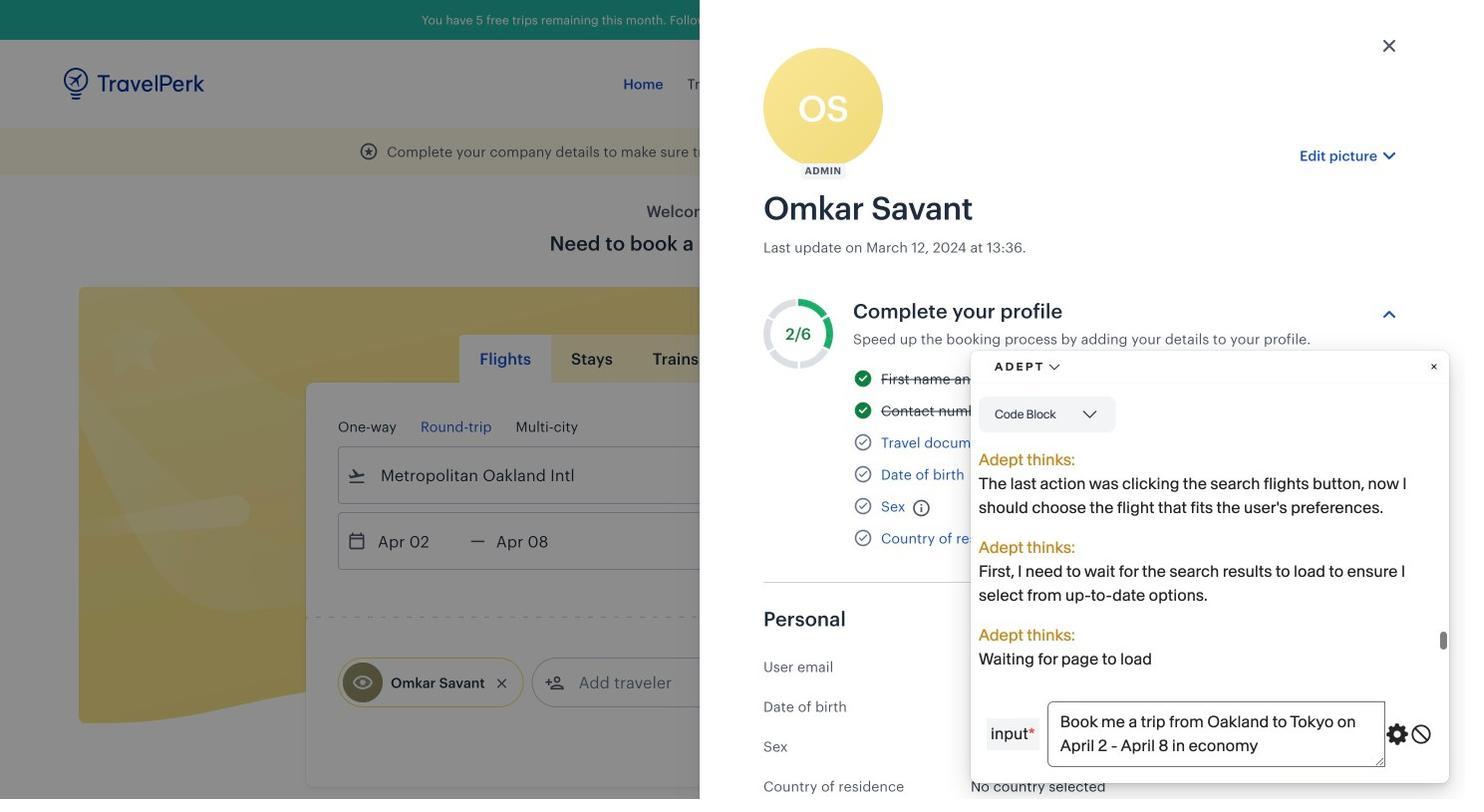 Task type: vqa. For each thing, say whether or not it's contained in the screenshot.
'Return' text field
yes



Task type: locate. For each thing, give the bounding box(es) containing it.
Add traveler search field
[[565, 667, 772, 699]]

To search field
[[788, 460, 1101, 491]]

From search field
[[367, 460, 680, 491]]



Task type: describe. For each thing, give the bounding box(es) containing it.
Depart text field
[[367, 513, 471, 569]]

Return text field
[[485, 513, 589, 569]]



